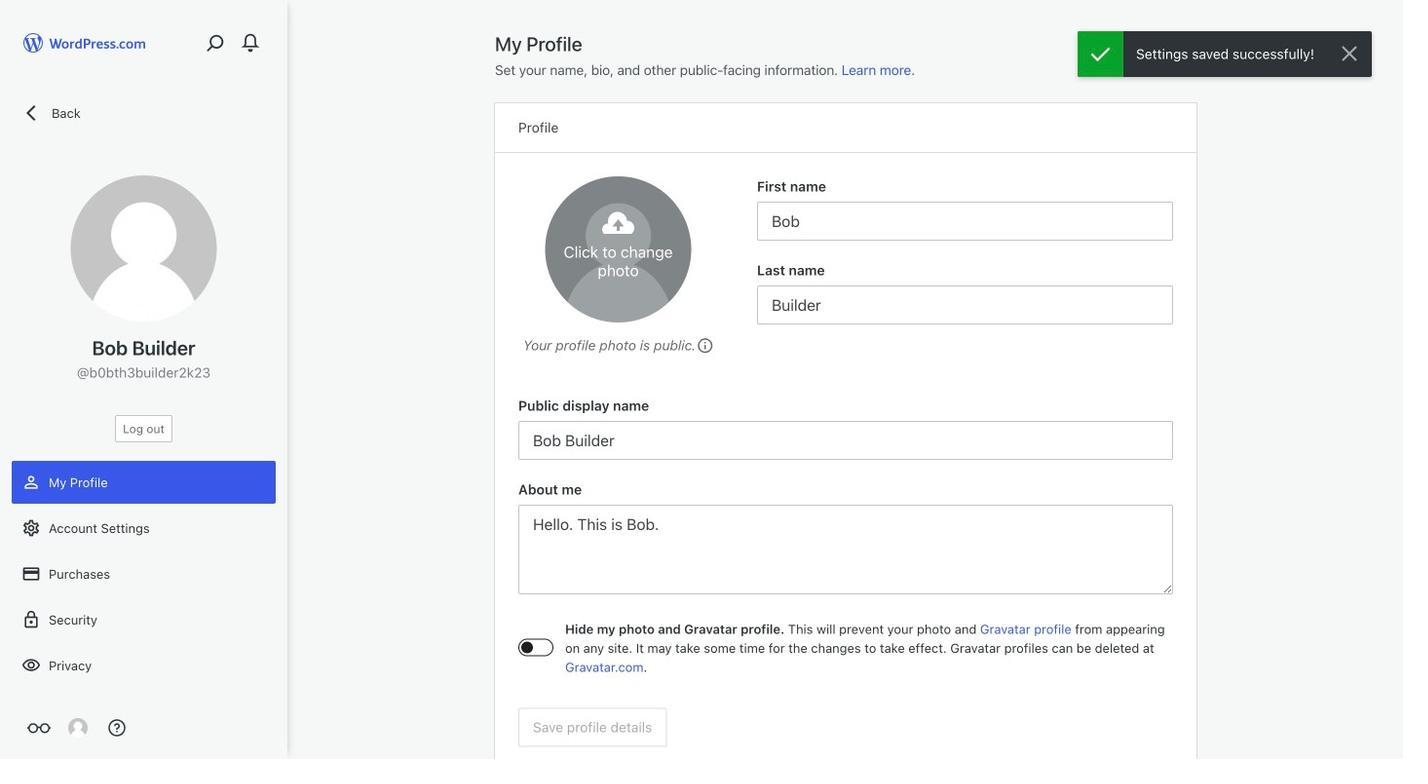 Task type: vqa. For each thing, say whether or not it's contained in the screenshot.
first img from the top of the page
no



Task type: describe. For each thing, give the bounding box(es) containing it.
reader image
[[27, 716, 51, 740]]

lock image
[[21, 610, 41, 629]]

2 list item from the top
[[1394, 170, 1403, 261]]

more information image
[[696, 336, 713, 354]]

credit_card image
[[21, 564, 41, 584]]

1 list item from the top
[[1394, 68, 1403, 139]]

person image
[[21, 473, 41, 492]]

notice status
[[1078, 31, 1372, 77]]

settings image
[[21, 518, 41, 538]]



Task type: locate. For each thing, give the bounding box(es) containing it.
bob builder image
[[71, 175, 217, 322], [545, 176, 691, 323], [68, 718, 88, 738]]

None text field
[[757, 285, 1173, 324], [518, 505, 1173, 594], [757, 285, 1173, 324], [518, 505, 1173, 594]]

4 list item from the top
[[1394, 352, 1403, 425]]

group
[[757, 176, 1173, 241], [757, 260, 1173, 324], [518, 396, 1173, 460], [518, 479, 1173, 600]]

3 list item from the top
[[1394, 261, 1403, 352]]

visibility image
[[21, 656, 41, 675]]

list item
[[1394, 68, 1403, 139], [1394, 170, 1403, 261], [1394, 261, 1403, 352], [1394, 352, 1403, 425]]

None text field
[[757, 202, 1173, 241], [518, 421, 1173, 460], [757, 202, 1173, 241], [518, 421, 1173, 460]]

dismiss image
[[1338, 42, 1361, 65]]

main content
[[495, 31, 1197, 759]]



